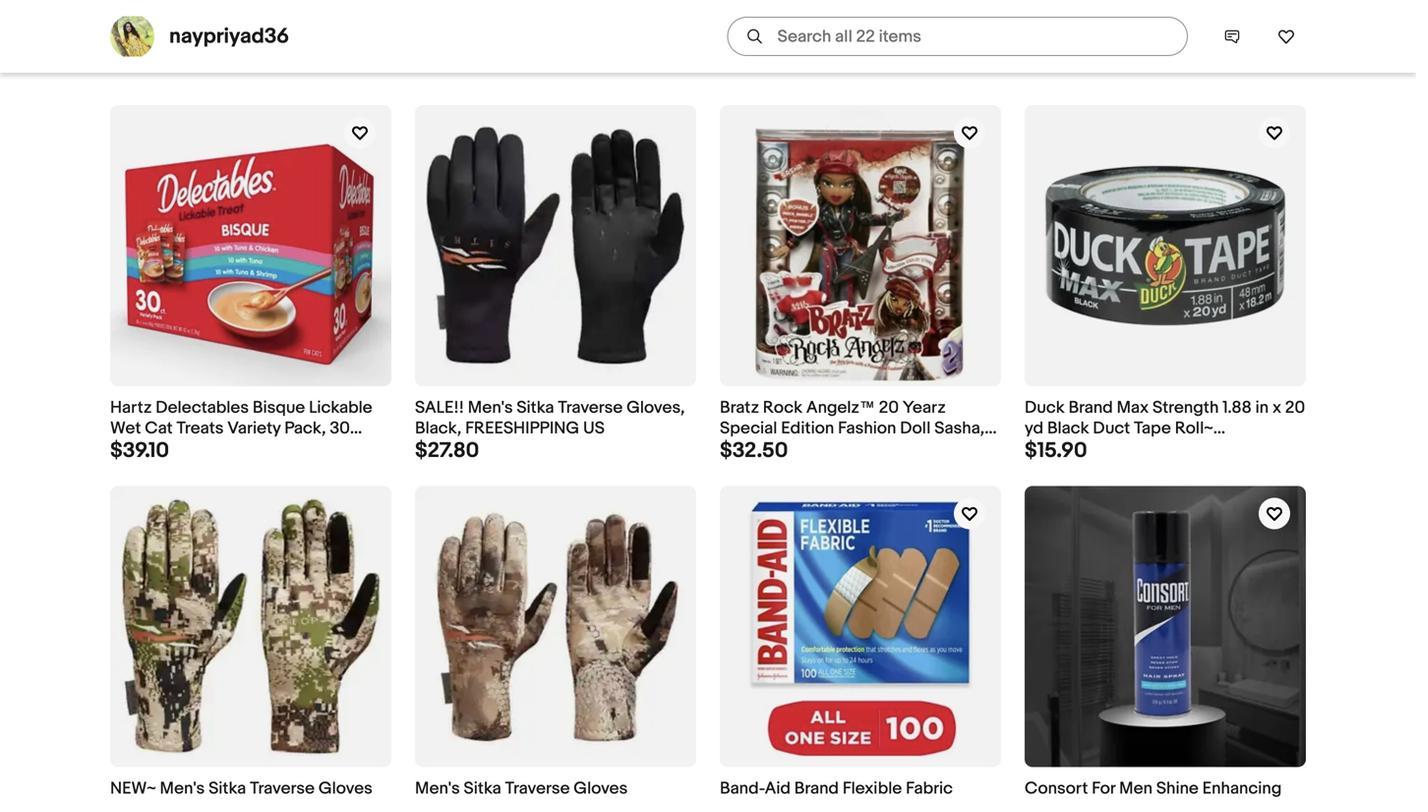Task type: locate. For each thing, give the bounding box(es) containing it.
all
[[110, 4, 141, 34]]

cat
[[145, 418, 173, 439]]

strength
[[1153, 398, 1219, 418]]

hartz delectables bisque lickable wet cat treats variety pack, 30 count link
[[110, 105, 391, 459]]

1 horizontal spatial 20
[[1285, 398, 1305, 418]]

sale!!
[[415, 398, 464, 418]]

x
[[1273, 398, 1282, 418]]

freeshipping
[[465, 418, 579, 439], [720, 439, 834, 459]]

0 horizontal spatial us
[[583, 418, 605, 439]]

save this seller naypriyad36 image
[[1278, 28, 1295, 45]]

us down the "max"
[[1142, 439, 1164, 459]]

duck
[[1025, 398, 1065, 418]]

2 horizontal spatial us
[[1142, 439, 1164, 459]]

yearz
[[903, 398, 946, 418]]

traverse
[[558, 398, 623, 418]]

0 horizontal spatial freeshipping
[[465, 418, 579, 439]]

us
[[583, 418, 605, 439], [838, 439, 859, 459], [1142, 439, 1164, 459]]

20 left doll
[[879, 398, 899, 418]]

bisque
[[253, 398, 305, 418]]

1 horizontal spatial us
[[838, 439, 859, 459]]

in
[[1256, 398, 1269, 418]]

20
[[879, 398, 899, 418], [1285, 398, 1305, 418]]

naypriyad36 link
[[169, 24, 289, 49]]

1 horizontal spatial freeshipping
[[720, 439, 834, 459]]

black
[[1047, 418, 1089, 439]]

max
[[1117, 398, 1149, 418]]

$27.80
[[415, 438, 479, 464]]

variety
[[227, 418, 281, 439]]

all items
[[110, 4, 211, 34]]

us down angelz™
[[838, 439, 859, 459]]

edition
[[781, 418, 834, 439]]

special
[[720, 418, 777, 439]]

us right 'sitka'
[[583, 418, 605, 439]]

treats
[[177, 418, 224, 439]]

roll~
[[1175, 418, 1213, 439]]

0 horizontal spatial 20
[[879, 398, 899, 418]]

us inside sale!! men's sitka traverse gloves, black, freeshipping us
[[583, 418, 605, 439]]

$32.50
[[720, 438, 788, 464]]

2 20 from the left
[[1285, 398, 1305, 418]]

yd
[[1025, 418, 1044, 439]]

20 inside 'duck brand max strength 1.88 in x 20 yd black duct tape roll~ fastshipping us'
[[1285, 398, 1305, 418]]

men's
[[468, 398, 513, 418]]

1 20 from the left
[[879, 398, 899, 418]]

30
[[330, 418, 350, 439]]

fashion
[[838, 418, 896, 439]]

20 right 'x'
[[1285, 398, 1305, 418]]



Task type: vqa. For each thing, say whether or not it's contained in the screenshot.
Duck Brand Max Strength 1.88 in x 20 yd Black Duct Tape Roll~ FASTSHIPPING US link
yes



Task type: describe. For each thing, give the bounding box(es) containing it.
$39.10
[[110, 438, 169, 464]]

gloves,
[[627, 398, 685, 418]]

brand
[[1069, 398, 1113, 418]]

us inside 'duck brand max strength 1.88 in x 20 yd black duct tape roll~ fastshipping us'
[[1142, 439, 1164, 459]]

sasha,
[[934, 418, 985, 439]]

lickable
[[309, 398, 372, 418]]

sitka
[[517, 398, 554, 418]]

Search all 22 items field
[[727, 17, 1188, 56]]

freeshipping inside the bratz rock angelz™ 20 yearz special edition fashion doll sasha, freeshipping us
[[720, 439, 834, 459]]

duck brand max strength 1.88 in x 20 yd black duct tape roll~ fastshipping us
[[1025, 398, 1305, 459]]

sale!! men's sitka traverse gloves, black, freeshipping us
[[415, 398, 685, 439]]

items
[[147, 4, 211, 34]]

naypriyad36 image
[[110, 16, 154, 56]]

freeshipping inside sale!! men's sitka traverse gloves, black, freeshipping us
[[465, 418, 579, 439]]

bratz rock angelz™ 20 yearz special edition fashion doll sasha, freeshipping us
[[720, 398, 985, 459]]

fastshipping
[[1025, 439, 1138, 459]]

duct
[[1093, 418, 1130, 439]]

pack,
[[284, 418, 326, 439]]

$15.90
[[1025, 438, 1087, 464]]

black,
[[415, 418, 462, 439]]

bratz
[[720, 398, 759, 418]]

count
[[110, 439, 158, 459]]

1.88
[[1223, 398, 1252, 418]]

sale!! men's sitka traverse gloves, black, freeshipping us link
[[415, 105, 696, 439]]

wet
[[110, 418, 141, 439]]

duck brand max strength 1.88 in x 20 yd black duct tape roll~ fastshipping us link
[[1025, 105, 1306, 459]]

delectables
[[156, 398, 249, 418]]

us inside the bratz rock angelz™ 20 yearz special edition fashion doll sasha, freeshipping us
[[838, 439, 859, 459]]

rock
[[763, 398, 803, 418]]

doll
[[900, 418, 931, 439]]

angelz™
[[806, 398, 875, 418]]

naypriyad36
[[169, 24, 289, 49]]

20 inside the bratz rock angelz™ 20 yearz special edition fashion doll sasha, freeshipping us
[[879, 398, 899, 418]]

bratz rock angelz™ 20 yearz special edition fashion doll sasha, freeshipping us link
[[720, 105, 1001, 459]]

tape
[[1134, 418, 1171, 439]]

hartz delectables bisque lickable wet cat treats variety pack, 30 count
[[110, 398, 372, 459]]

hartz
[[110, 398, 152, 418]]



